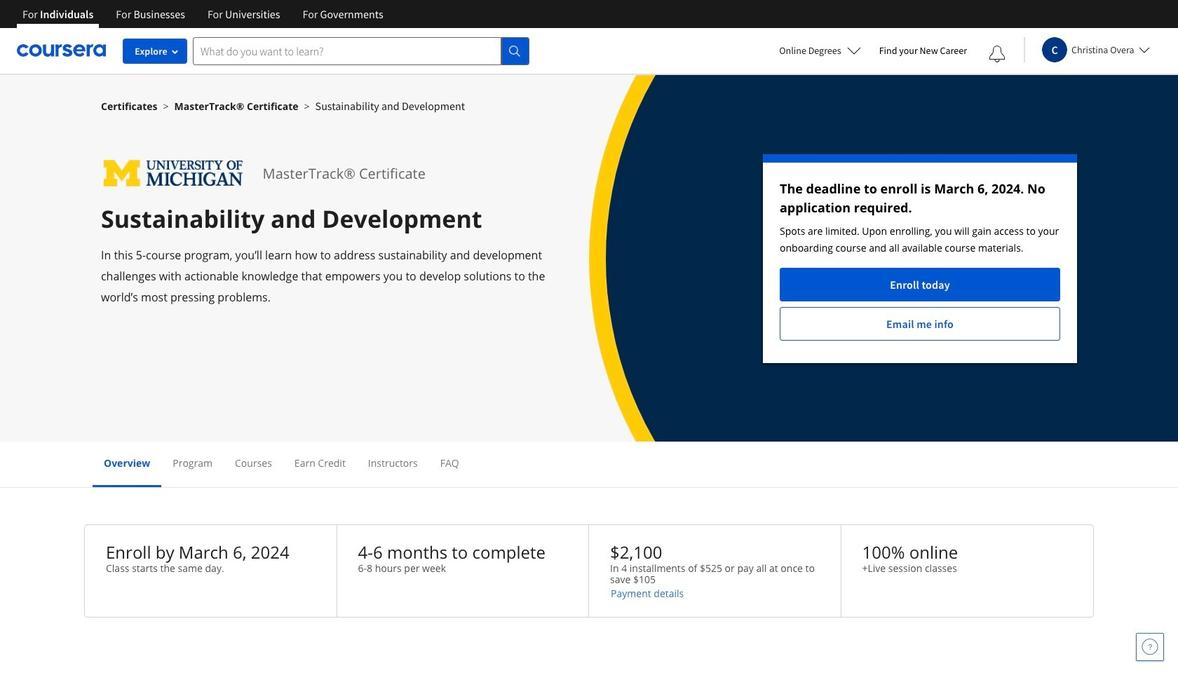 Task type: vqa. For each thing, say whether or not it's contained in the screenshot.
search box
yes



Task type: describe. For each thing, give the bounding box(es) containing it.
What do you want to learn? text field
[[193, 37, 502, 65]]

banner navigation
[[11, 0, 395, 28]]



Task type: locate. For each thing, give the bounding box(es) containing it.
university of michigan image
[[101, 154, 246, 193]]

coursera image
[[17, 39, 106, 62]]

None search field
[[193, 37, 530, 65]]

status
[[763, 154, 1078, 363]]

help center image
[[1142, 639, 1159, 656]]

certificate menu element
[[93, 442, 1086, 488]]



